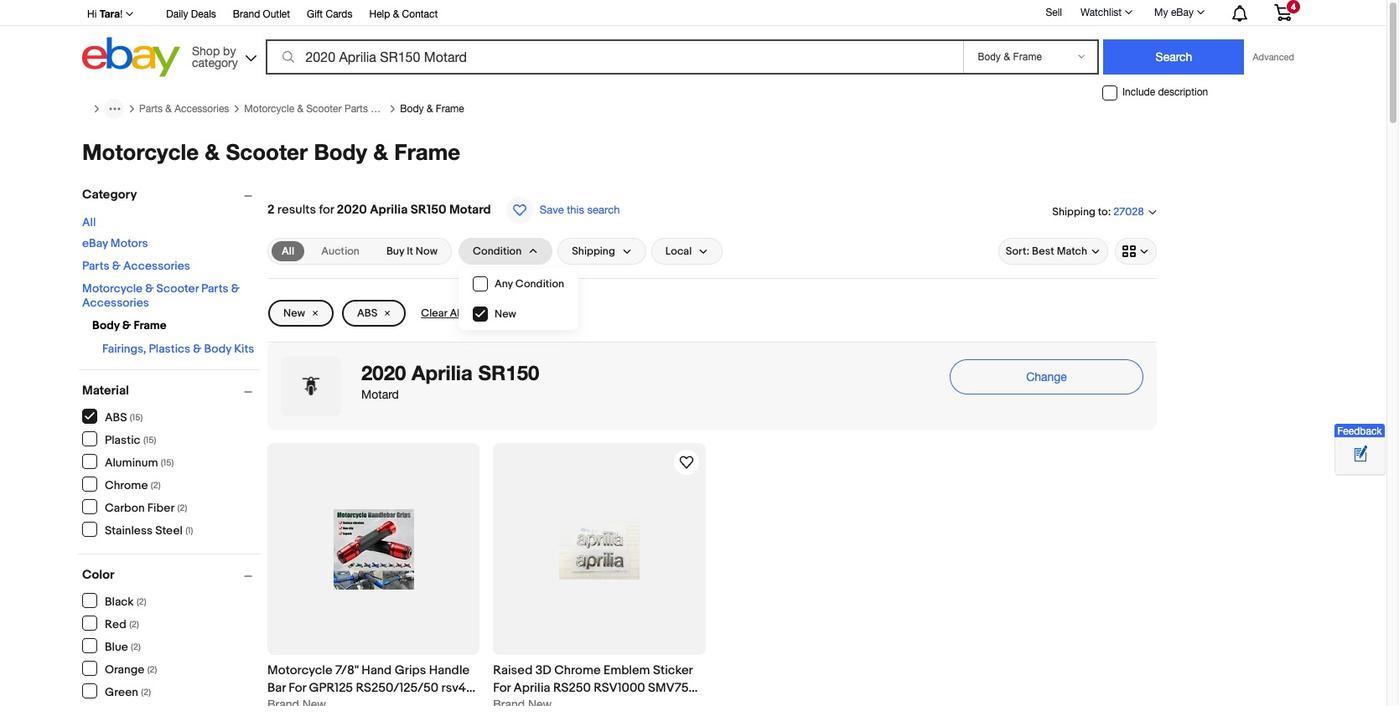 Task type: locate. For each thing, give the bounding box(es) containing it.
buy
[[387, 245, 404, 258]]

chrome
[[105, 478, 148, 493], [554, 664, 601, 679]]

help
[[369, 8, 390, 20]]

(2) inside the green (2)
[[141, 687, 151, 698]]

shipping inside shipping to : 27028
[[1053, 205, 1096, 219]]

1 horizontal spatial body & frame
[[400, 103, 464, 115]]

daily deals
[[166, 8, 216, 20]]

rs250/125/50
[[356, 681, 439, 697]]

aprilia
[[370, 202, 408, 218], [412, 361, 473, 385], [514, 681, 551, 697]]

abs up plastic
[[105, 411, 127, 425]]

2020 right for at the top of the page
[[337, 202, 367, 218]]

ebay
[[1171, 7, 1194, 18], [82, 236, 108, 251]]

0 horizontal spatial all
[[82, 216, 96, 230]]

(2) for chrome
[[151, 480, 161, 491]]

abs link
[[342, 300, 406, 327]]

black
[[105, 595, 134, 609]]

0 horizontal spatial aprilia
[[370, 202, 408, 218]]

0 vertical spatial motorcycle & scooter parts & accessories link
[[244, 103, 435, 115]]

fairings, plastics & body kits link
[[102, 342, 254, 356]]

all link up 'ebay motors' link
[[82, 216, 96, 230]]

(2) inside blue (2)
[[131, 642, 141, 653]]

(2) right blue
[[131, 642, 141, 653]]

2 for from the left
[[493, 681, 511, 697]]

shipping to : 27028
[[1053, 205, 1145, 219]]

(2) inside carbon fiber (2)
[[177, 503, 187, 514]]

motorcycle inside ebay motors parts & accessories motorcycle & scooter parts & accessories
[[82, 282, 143, 296]]

new link
[[459, 299, 578, 330], [268, 300, 334, 327]]

1 vertical spatial motard
[[361, 388, 399, 402]]

save this search
[[540, 204, 620, 216]]

motard up condition dropdown button
[[449, 202, 491, 218]]

any condition link
[[459, 269, 578, 299]]

1 for from the left
[[289, 681, 306, 697]]

aluminum
[[105, 456, 158, 470]]

0 horizontal spatial chrome
[[105, 478, 148, 493]]

3d
[[536, 664, 552, 679]]

1 vertical spatial sr150
[[478, 361, 540, 385]]

1 vertical spatial all
[[282, 245, 295, 258]]

any
[[495, 278, 513, 291]]

0 vertical spatial frame
[[436, 103, 464, 115]]

0 horizontal spatial all link
[[82, 216, 96, 230]]

local
[[666, 245, 692, 258]]

1 vertical spatial chrome
[[554, 664, 601, 679]]

all down results
[[282, 245, 295, 258]]

condition right any
[[516, 278, 564, 291]]

match
[[1057, 245, 1088, 258]]

chrome up rs250
[[554, 664, 601, 679]]

0 horizontal spatial abs
[[105, 411, 127, 425]]

body & frame link
[[400, 103, 464, 115]]

for inside motorcycle 7/8" hand grips handle bar for gpr125 rs250/125/50 rsv4 1000 aprc rf
[[289, 681, 306, 697]]

(2) up fiber
[[151, 480, 161, 491]]

ebay inside ebay motors parts & accessories motorcycle & scooter parts & accessories
[[82, 236, 108, 251]]

for up silver
[[493, 681, 511, 697]]

1 horizontal spatial shipping
[[1053, 205, 1096, 219]]

0 vertical spatial shipping
[[1053, 205, 1096, 219]]

1 vertical spatial scooter
[[226, 139, 308, 165]]

!
[[120, 8, 123, 20]]

motorcycle up "bar"
[[268, 664, 333, 679]]

sell link
[[1039, 6, 1070, 18]]

kits
[[234, 342, 254, 356]]

0 horizontal spatial new link
[[268, 300, 334, 327]]

new link down all selected text box
[[268, 300, 334, 327]]

red (2)
[[105, 618, 139, 632]]

my ebay link
[[1146, 3, 1213, 23]]

(2) inside red (2)
[[129, 619, 139, 630]]

parts & accessories link down the category
[[139, 103, 229, 115]]

shipping inside 'dropdown button'
[[572, 245, 615, 258]]

aprilia up decal
[[514, 681, 551, 697]]

(2) right red
[[129, 619, 139, 630]]

(15) inside aluminum (15)
[[161, 457, 174, 468]]

parts & accessories link
[[139, 103, 229, 115], [82, 259, 190, 273]]

(15) inside plastic (15)
[[143, 435, 156, 446]]

emblem
[[604, 664, 650, 679]]

account navigation
[[78, 0, 1305, 26]]

0 horizontal spatial body & frame
[[92, 319, 167, 333]]

condition up any
[[473, 245, 522, 258]]

1 horizontal spatial abs
[[357, 307, 378, 320]]

scooter up 2
[[226, 139, 308, 165]]

condition inside dropdown button
[[473, 245, 522, 258]]

rsv1000
[[594, 681, 645, 697]]

color button
[[82, 568, 260, 584]]

all
[[82, 216, 96, 230], [282, 245, 295, 258], [450, 307, 463, 320]]

listing options selector. gallery view selected. image
[[1123, 245, 1150, 258]]

body & frame
[[400, 103, 464, 115], [92, 319, 167, 333]]

1 vertical spatial abs
[[105, 411, 127, 425]]

(15) up aluminum (15)
[[143, 435, 156, 446]]

2 vertical spatial (15)
[[161, 457, 174, 468]]

motorcycle for motorcycle 7/8" hand grips handle bar for gpr125 rs250/125/50 rsv4 1000 aprc rf
[[268, 664, 333, 679]]

frame
[[436, 103, 464, 115], [394, 139, 461, 165], [134, 319, 167, 333]]

chrome up carbon
[[105, 478, 148, 493]]

new down any
[[495, 308, 516, 321]]

2 vertical spatial all
[[450, 307, 463, 320]]

2 horizontal spatial all
[[450, 307, 463, 320]]

0 horizontal spatial motorcycle & scooter parts & accessories link
[[82, 282, 240, 310]]

chrome inside raised 3d chrome emblem sticker for aprilia rs250 rsv1000 smv750 silver decal
[[554, 664, 601, 679]]

aprilia inside raised 3d chrome emblem sticker for aprilia rs250 rsv1000 smv750 silver decal
[[514, 681, 551, 697]]

1 horizontal spatial for
[[493, 681, 511, 697]]

ebay motors parts & accessories motorcycle & scooter parts & accessories
[[82, 236, 240, 310]]

0 vertical spatial (15)
[[130, 412, 143, 423]]

0 vertical spatial condition
[[473, 245, 522, 258]]

shipping left to
[[1053, 205, 1096, 219]]

1 vertical spatial shipping
[[572, 245, 615, 258]]

sticker
[[653, 664, 693, 679]]

hand
[[362, 664, 392, 679]]

(2) right green
[[141, 687, 151, 698]]

0 vertical spatial body & frame
[[400, 103, 464, 115]]

(2) right orange
[[147, 665, 157, 676]]

all up 'ebay motors' link
[[82, 216, 96, 230]]

motorcycle & scooter parts & accessories link
[[244, 103, 435, 115], [82, 282, 240, 310]]

1 vertical spatial body & frame
[[92, 319, 167, 333]]

outlet
[[263, 8, 290, 20]]

scooter up motorcycle & scooter body & frame
[[306, 103, 342, 115]]

advanced
[[1253, 52, 1295, 62]]

all right clear at the top of page
[[450, 307, 463, 320]]

1 horizontal spatial chrome
[[554, 664, 601, 679]]

condition button
[[459, 238, 553, 265]]

aprilia down clear all link
[[412, 361, 473, 385]]

clear
[[421, 307, 447, 320]]

for right "bar"
[[289, 681, 306, 697]]

1 vertical spatial (15)
[[143, 435, 156, 446]]

scooter for body
[[226, 139, 308, 165]]

0 vertical spatial ebay
[[1171, 7, 1194, 18]]

(15) inside abs (15)
[[130, 412, 143, 423]]

sr150 inside 2020 aprilia sr150 motard
[[478, 361, 540, 385]]

blue
[[105, 640, 128, 655]]

abs (15)
[[105, 411, 143, 425]]

motorcycle down 'ebay motors' link
[[82, 282, 143, 296]]

(15) right aluminum
[[161, 457, 174, 468]]

accessories
[[175, 103, 229, 115], [380, 103, 435, 115], [123, 259, 190, 273], [82, 296, 149, 310]]

hi
[[87, 8, 97, 20]]

aprilia inside 2020 aprilia sr150 motard
[[412, 361, 473, 385]]

1 horizontal spatial all link
[[272, 242, 305, 262]]

abs inside 2020 aprilia sr150 main content
[[357, 307, 378, 320]]

(2) right fiber
[[177, 503, 187, 514]]

aprilia up the buy
[[370, 202, 408, 218]]

save
[[540, 204, 564, 216]]

motard inside 2020 aprilia sr150 motard
[[361, 388, 399, 402]]

(2) inside chrome (2)
[[151, 480, 161, 491]]

1 vertical spatial ebay
[[82, 236, 108, 251]]

decal
[[527, 699, 561, 707]]

abs for abs (15)
[[105, 411, 127, 425]]

2020 down abs link
[[361, 361, 406, 385]]

auction
[[321, 245, 360, 258]]

& inside help & contact link
[[393, 8, 399, 20]]

0 horizontal spatial new
[[283, 307, 305, 320]]

1 vertical spatial condition
[[516, 278, 564, 291]]

2 vertical spatial scooter
[[156, 282, 199, 296]]

0 vertical spatial all link
[[82, 216, 96, 230]]

material button
[[82, 383, 260, 399]]

shipping
[[1053, 205, 1096, 219], [572, 245, 615, 258]]

watchlist
[[1081, 7, 1122, 18]]

0 horizontal spatial for
[[289, 681, 306, 697]]

1 horizontal spatial motard
[[449, 202, 491, 218]]

2 vertical spatial aprilia
[[514, 681, 551, 697]]

rs250
[[553, 681, 591, 697]]

green (2)
[[105, 686, 151, 700]]

(2) inside orange (2)
[[147, 665, 157, 676]]

4
[[1291, 2, 1297, 12]]

(15) up plastic (15)
[[130, 412, 143, 423]]

shipping for shipping
[[572, 245, 615, 258]]

0 horizontal spatial motard
[[361, 388, 399, 402]]

shipping down search
[[572, 245, 615, 258]]

7/8"
[[335, 664, 359, 679]]

1 horizontal spatial aprilia
[[412, 361, 473, 385]]

scooter up fairings, plastics & body kits
[[156, 282, 199, 296]]

all link down results
[[272, 242, 305, 262]]

0 vertical spatial chrome
[[105, 478, 148, 493]]

motorcycle & scooter parts & accessories link up motorcycle & scooter body & frame
[[244, 103, 435, 115]]

(2) inside black (2)
[[137, 597, 147, 608]]

carbon
[[105, 501, 145, 515]]

None submit
[[1104, 39, 1245, 75]]

0 vertical spatial abs
[[357, 307, 378, 320]]

abs
[[357, 307, 378, 320], [105, 411, 127, 425]]

steel
[[155, 524, 183, 538]]

2 vertical spatial frame
[[134, 319, 167, 333]]

1 horizontal spatial ebay
[[1171, 7, 1194, 18]]

motorcycle up category dropdown button
[[82, 139, 199, 165]]

for
[[289, 681, 306, 697], [493, 681, 511, 697]]

0 horizontal spatial sr150
[[411, 202, 447, 218]]

raised 3d chrome emblem sticker for aprilia rs250 rsv1000 smv750 silver decal
[[493, 664, 697, 707]]

by
[[223, 44, 236, 57]]

help & contact link
[[369, 6, 438, 24]]

motard down abs link
[[361, 388, 399, 402]]

ebay right "my"
[[1171, 7, 1194, 18]]

parts & accessories link down motors
[[82, 259, 190, 273]]

new down all selected text box
[[283, 307, 305, 320]]

bar
[[268, 681, 286, 697]]

1 vertical spatial aprilia
[[412, 361, 473, 385]]

sort: best match button
[[998, 238, 1109, 265]]

fairings,
[[102, 342, 146, 356]]

1 vertical spatial 2020
[[361, 361, 406, 385]]

2 horizontal spatial aprilia
[[514, 681, 551, 697]]

parts
[[139, 103, 163, 115], [345, 103, 368, 115], [82, 259, 109, 273], [201, 282, 229, 296]]

ebay left motors
[[82, 236, 108, 251]]

&
[[393, 8, 399, 20], [165, 103, 172, 115], [297, 103, 304, 115], [371, 103, 377, 115], [427, 103, 433, 115], [205, 139, 220, 165], [373, 139, 388, 165], [112, 259, 121, 273], [145, 282, 154, 296], [231, 282, 240, 296], [122, 319, 131, 333], [193, 342, 202, 356]]

new link down "any condition"
[[459, 299, 578, 330]]

(2) right black
[[137, 597, 147, 608]]

all inside clear all link
[[450, 307, 463, 320]]

contact
[[402, 8, 438, 20]]

sort:
[[1006, 245, 1030, 258]]

carbon fiber (2)
[[105, 501, 187, 515]]

body
[[400, 103, 424, 115], [314, 139, 367, 165], [92, 319, 120, 333], [204, 342, 232, 356]]

(15) for abs
[[130, 412, 143, 423]]

category
[[192, 56, 238, 69]]

include description
[[1123, 86, 1209, 98]]

to
[[1098, 205, 1108, 219]]

0 vertical spatial scooter
[[306, 103, 342, 115]]

1 vertical spatial frame
[[394, 139, 461, 165]]

motorcycle up motorcycle & scooter body & frame
[[244, 103, 294, 115]]

abs left clear at the top of page
[[357, 307, 378, 320]]

advanced link
[[1245, 40, 1303, 74]]

cards
[[326, 8, 353, 20]]

0 horizontal spatial shipping
[[572, 245, 615, 258]]

1 horizontal spatial sr150
[[478, 361, 540, 385]]

motorcycle & scooter parts & accessories link up plastics
[[82, 282, 240, 310]]

new
[[283, 307, 305, 320], [495, 308, 516, 321]]

Search for anything text field
[[268, 41, 961, 73]]

shop
[[192, 44, 220, 57]]

any condition
[[495, 278, 564, 291]]

0 horizontal spatial ebay
[[82, 236, 108, 251]]

motorcycle inside motorcycle 7/8" hand grips handle bar for gpr125 rs250/125/50 rsv4 1000 aprc rf
[[268, 664, 333, 679]]

raised
[[493, 664, 533, 679]]



Task type: describe. For each thing, give the bounding box(es) containing it.
black (2)
[[105, 595, 147, 609]]

include
[[1123, 86, 1156, 98]]

local button
[[651, 238, 723, 265]]

ebay inside 'link'
[[1171, 7, 1194, 18]]

watchlist link
[[1072, 3, 1141, 23]]

1 horizontal spatial new link
[[459, 299, 578, 330]]

clear all
[[421, 307, 463, 320]]

daily
[[166, 8, 188, 20]]

grips
[[395, 664, 426, 679]]

description
[[1159, 86, 1209, 98]]

shipping for shipping to : 27028
[[1053, 205, 1096, 219]]

for inside raised 3d chrome emblem sticker for aprilia rs250 rsv1000 smv750 silver decal
[[493, 681, 511, 697]]

0 vertical spatial 2020
[[337, 202, 367, 218]]

motorcycle & scooter parts & accessories
[[244, 103, 435, 115]]

motorcycle 7/8" hand grips handle bar for gpr125 rs250/125/50 rsv4 1000 aprc rf image
[[333, 510, 414, 590]]

motors
[[111, 236, 148, 251]]

none submit inside shop by category "banner"
[[1104, 39, 1245, 75]]

watch raised 3d chrome emblem sticker for aprilia rs250 rsv1000 smv750 silver decal image
[[676, 453, 696, 473]]

parts & accessories
[[139, 103, 229, 115]]

abs for abs
[[357, 307, 378, 320]]

(2) for blue
[[131, 642, 141, 653]]

1 horizontal spatial motorcycle & scooter parts & accessories link
[[244, 103, 435, 115]]

(2) for black
[[137, 597, 147, 608]]

help & contact
[[369, 8, 438, 20]]

(2) for orange
[[147, 665, 157, 676]]

2
[[268, 202, 275, 218]]

2020 aprilia sr150 main content
[[261, 179, 1164, 707]]

category button
[[82, 187, 260, 203]]

clear all link
[[415, 300, 469, 327]]

gift cards
[[307, 8, 353, 20]]

change button
[[950, 360, 1144, 395]]

1 horizontal spatial all
[[282, 245, 295, 258]]

(2) for green
[[141, 687, 151, 698]]

(2) for red
[[129, 619, 139, 630]]

gift
[[307, 8, 323, 20]]

my
[[1155, 7, 1169, 18]]

change
[[1027, 371, 1067, 384]]

search
[[588, 204, 620, 216]]

results
[[277, 202, 316, 218]]

(15) for aluminum
[[161, 457, 174, 468]]

sell
[[1046, 6, 1062, 18]]

0 vertical spatial all
[[82, 216, 96, 230]]

scooter inside ebay motors parts & accessories motorcycle & scooter parts & accessories
[[156, 282, 199, 296]]

0 vertical spatial parts & accessories link
[[139, 103, 229, 115]]

green
[[105, 686, 138, 700]]

fairings, plastics & body kits
[[102, 342, 254, 356]]

auction link
[[311, 242, 370, 262]]

scooter for parts
[[306, 103, 342, 115]]

aprc
[[298, 699, 331, 707]]

2020 aprilia sr150 motard
[[361, 361, 540, 402]]

category
[[82, 187, 137, 203]]

1 vertical spatial motorcycle & scooter parts & accessories link
[[82, 282, 240, 310]]

raised 3d chrome emblem sticker for aprilia rs250 rsv1000 smv750 silver decal image
[[559, 520, 640, 580]]

plastic
[[105, 433, 140, 447]]

shipping button
[[558, 238, 646, 265]]

0 vertical spatial aprilia
[[370, 202, 408, 218]]

raised 3d chrome emblem sticker for aprilia rs250 rsv1000 smv750 silver decal link
[[493, 663, 706, 707]]

this
[[567, 204, 584, 216]]

gpr125
[[309, 681, 353, 697]]

best
[[1032, 245, 1055, 258]]

for
[[319, 202, 334, 218]]

1 vertical spatial parts & accessories link
[[82, 259, 190, 273]]

(1)
[[185, 525, 193, 536]]

1 vertical spatial all link
[[272, 242, 305, 262]]

motorcycle for motorcycle & scooter body & frame
[[82, 139, 199, 165]]

brand outlet link
[[233, 6, 290, 24]]

raised 3d chrome emblem sticker for aprilia rs250 rsv1000 smv750 silver decal heading
[[493, 664, 698, 707]]

material
[[82, 383, 129, 399]]

shop by category banner
[[78, 0, 1305, 81]]

rsv4
[[442, 681, 466, 697]]

orange (2)
[[105, 663, 157, 677]]

1000
[[268, 699, 295, 707]]

1 horizontal spatial new
[[495, 308, 516, 321]]

color
[[82, 568, 114, 584]]

smv750
[[648, 681, 697, 697]]

now
[[416, 245, 438, 258]]

handle
[[429, 664, 470, 679]]

my ebay
[[1155, 7, 1194, 18]]

motorcycle 7/8" hand grips handle bar for gpr125 rs250/125/50 rsv4 1000 aprc rf heading
[[268, 664, 476, 707]]

0 vertical spatial motard
[[449, 202, 491, 218]]

plastics
[[149, 342, 191, 356]]

brand outlet
[[233, 8, 290, 20]]

orange
[[105, 663, 144, 677]]

aluminum (15)
[[105, 456, 174, 470]]

0 vertical spatial sr150
[[411, 202, 447, 218]]

:
[[1108, 205, 1111, 219]]

motorcycle for motorcycle & scooter parts & accessories
[[244, 103, 294, 115]]

shop by category button
[[184, 37, 260, 73]]

4 link
[[1265, 0, 1302, 24]]

fiber
[[147, 501, 175, 515]]

2 results for 2020 aprilia sr150 motard
[[268, 202, 491, 218]]

2020 inside 2020 aprilia sr150 motard
[[361, 361, 406, 385]]

plastic (15)
[[105, 433, 156, 447]]

hi tara !
[[87, 8, 123, 20]]

27028
[[1114, 206, 1145, 219]]

All selected text field
[[282, 244, 295, 259]]

it
[[407, 245, 413, 258]]

(15) for plastic
[[143, 435, 156, 446]]

feedback
[[1338, 426, 1383, 438]]

gift cards link
[[307, 6, 353, 24]]

daily deals link
[[166, 6, 216, 24]]

blue (2)
[[105, 640, 141, 655]]

save this search button
[[501, 196, 625, 225]]



Task type: vqa. For each thing, say whether or not it's contained in the screenshot.
the bottommost Condition
yes



